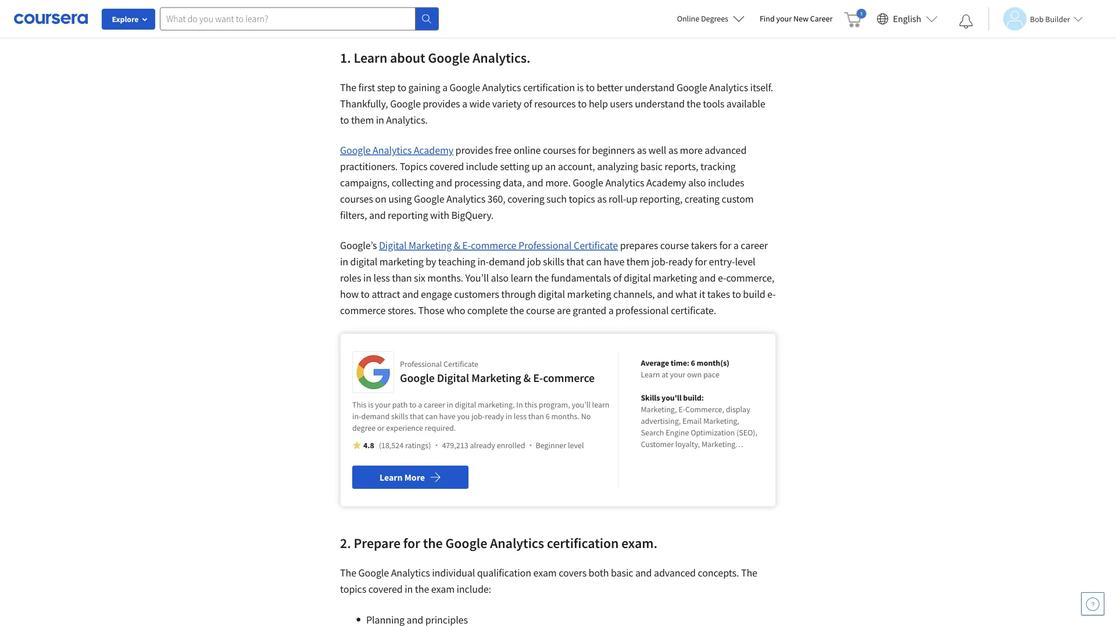 Task type: vqa. For each thing, say whether or not it's contained in the screenshot.
topics in provides free online courses for beginners as well as more advanced practitioners. Topics covered include setting up an account, analyzing basic reports, tracking campaigns, collecting and processing data, and more. Google Analytics Academy also includes courses on using Google Analytics 360, covering such topics as roll-up reporting, creating custom filters, and reporting with BigQuery.
yes



Task type: describe. For each thing, give the bounding box(es) containing it.
advanced for more
[[705, 144, 747, 157]]

1 vertical spatial courses
[[340, 193, 373, 206]]

wide
[[469, 97, 490, 110]]

no
[[581, 412, 591, 422]]

level inside prepares course takers for a career in digital marketing by teaching in-demand job skills that can have them job-ready for entry-level roles in less than six months. you'll also learn the fundamentals of digital marketing and e-commerce, how to attract and engage customers through digital marketing channels, and what it takes to build e- commerce stores. those who complete the course are granted a professional certificate.
[[735, 255, 755, 269]]

qualification
[[477, 567, 531, 580]]

job- inside prepares course takers for a career in digital marketing by teaching in-demand job skills that can have them job-ready for entry-level roles in less than six months. you'll also learn the fundamentals of digital marketing and e-commerce, how to attract and engage customers through digital marketing channels, and what it takes to build e- commerce stores. those who complete the course are granted a professional certificate.
[[651, 255, 669, 269]]

online
[[514, 144, 541, 157]]

beginner
[[536, 441, 566, 451]]

and right planning
[[407, 614, 423, 627]]

1 horizontal spatial marketing
[[567, 288, 611, 301]]

skills you'll build:
[[641, 393, 704, 403]]

analytics inside the google analytics individual qualification exam covers both basic and advanced concepts. the topics covered in the exam include:
[[391, 567, 430, 580]]

commerce inside professional certificate google digital marketing & e-commerce
[[543, 371, 595, 386]]

less inside 'this is your path to a career in digital marketing. in this program, you'll learn in-demand skills that can have you job-ready in less than 6 months. no degree or experience required.'
[[514, 412, 527, 422]]

certification inside the first step to gaining a google analytics certification is to better understand google analytics itself. thankfully, google provides a wide variety of resources to help users understand the tools available to them in analytics.
[[523, 81, 575, 94]]

learn more
[[380, 472, 425, 484]]

0 vertical spatial understand
[[625, 81, 675, 94]]

0 vertical spatial exam
[[533, 567, 557, 580]]

already
[[470, 441, 495, 451]]

google's digital marketing & e-commerce professional certificate
[[340, 239, 618, 252]]

new
[[793, 13, 809, 24]]

setting
[[500, 160, 529, 173]]

roll-
[[609, 193, 626, 206]]

the up individual
[[423, 535, 443, 552]]

479,213 already enrolled
[[442, 441, 525, 451]]

topics
[[400, 160, 428, 173]]

academy inside provides free online courses for beginners as well as more advanced practitioners. topics covered include setting up an account, analyzing basic reports, tracking campaigns, collecting and processing data, and more. google analytics academy also includes courses on using google analytics 360, covering such topics as roll-up reporting, creating custom filters, and reporting with bigquery.
[[646, 176, 686, 189]]

english
[[893, 13, 921, 25]]

about
[[390, 49, 425, 66]]

google up individual
[[445, 535, 487, 552]]

through
[[501, 288, 536, 301]]

itself.
[[750, 81, 773, 94]]

e- inside professional certificate google digital marketing & e-commerce
[[533, 371, 543, 386]]

in right roles
[[363, 272, 371, 285]]

month(s)
[[697, 358, 729, 369]]

analytics down analyzing
[[605, 176, 644, 189]]

include
[[466, 160, 498, 173]]

help center image
[[1086, 598, 1100, 611]]

covered inside provides free online courses for beginners as well as more advanced practitioners. topics covered include setting up an account, analyzing basic reports, tracking campaigns, collecting and processing data, and more. google analytics academy also includes courses on using google analytics 360, covering such topics as roll-up reporting, creating custom filters, and reporting with bigquery.
[[430, 160, 464, 173]]

in up required.
[[447, 400, 453, 410]]

customers
[[454, 288, 499, 301]]

2. prepare for the google analytics certification exam.
[[340, 535, 657, 552]]

prepares
[[620, 239, 658, 252]]

and down the on
[[369, 209, 386, 222]]

for inside provides free online courses for beginners as well as more advanced practitioners. topics covered include setting up an account, analyzing basic reports, tracking campaigns, collecting and processing data, and more. google analytics academy also includes courses on using google analytics 360, covering such topics as roll-up reporting, creating custom filters, and reporting with bigquery.
[[578, 144, 590, 157]]

provides free online courses for beginners as well as more advanced practitioners. topics covered include setting up an account, analyzing basic reports, tracking campaigns, collecting and processing data, and more. google analytics academy also includes courses on using google analytics 360, covering such topics as roll-up reporting, creating custom filters, and reporting with bigquery.
[[340, 144, 754, 222]]

average
[[641, 358, 669, 369]]

0 horizontal spatial marketing
[[379, 255, 424, 269]]

a up entry-
[[733, 239, 739, 252]]

concepts.
[[698, 567, 739, 580]]

0 horizontal spatial course
[[526, 304, 555, 317]]

available
[[726, 97, 765, 110]]

1 horizontal spatial courses
[[543, 144, 576, 157]]

0 horizontal spatial level
[[568, 441, 584, 451]]

can inside prepares course takers for a career in digital marketing by teaching in-demand job skills that can have them job-ready for entry-level roles in less than six months. you'll also learn the fundamentals of digital marketing and e-commerce, how to attract and engage customers through digital marketing channels, and what it takes to build e- commerce stores. those who complete the course are granted a professional certificate.
[[586, 255, 602, 269]]

own
[[687, 370, 702, 380]]

0 vertical spatial learn
[[354, 49, 387, 66]]

the for the google analytics individual qualification exam covers both basic and advanced concepts. the topics covered in the exam include:
[[340, 567, 356, 580]]

analytics up tools
[[709, 81, 748, 94]]

bob builder
[[1030, 14, 1070, 24]]

provides inside provides free online courses for beginners as well as more advanced practitioners. topics covered include setting up an account, analyzing basic reports, tracking campaigns, collecting and processing data, and more. google analytics academy also includes courses on using google analytics 360, covering such topics as roll-up reporting, creating custom filters, and reporting with bigquery.
[[455, 144, 493, 157]]

skills inside prepares course takers for a career in digital marketing by teaching in-demand job skills that can have them job-ready for entry-level roles in less than six months. you'll also learn the fundamentals of digital marketing and e-commerce, how to attract and engage customers through digital marketing channels, and what it takes to build e- commerce stores. those who complete the course are granted a professional certificate.
[[543, 255, 564, 269]]

degrees
[[701, 13, 728, 24]]

principles
[[425, 614, 468, 627]]

them inside the first step to gaining a google analytics certification is to better understand google analytics itself. thankfully, google provides a wide variety of resources to help users understand the tools available to them in analytics.
[[351, 114, 374, 127]]

english button
[[872, 0, 942, 38]]

build:
[[683, 393, 704, 403]]

google up with
[[414, 193, 444, 206]]

complete
[[467, 304, 508, 317]]

include:
[[457, 583, 491, 596]]

1 vertical spatial understand
[[635, 97, 685, 110]]

reporting,
[[640, 193, 683, 206]]

fundamentals
[[551, 272, 611, 285]]

find your new career
[[760, 13, 833, 24]]

for up entry-
[[719, 239, 731, 252]]

have inside prepares course takers for a career in digital marketing by teaching in-demand job skills that can have them job-ready for entry-level roles in less than six months. you'll also learn the fundamentals of digital marketing and e-commerce, how to attract and engage customers through digital marketing channels, and what it takes to build e- commerce stores. those who complete the course are granted a professional certificate.
[[604, 255, 624, 269]]

1 vertical spatial certification
[[547, 535, 619, 552]]

covering
[[507, 193, 544, 206]]

0 vertical spatial academy
[[414, 144, 453, 157]]

of inside the first step to gaining a google analytics certification is to better understand google analytics itself. thankfully, google provides a wide variety of resources to help users understand the tools available to them in analytics.
[[524, 97, 532, 110]]

free
[[495, 144, 512, 157]]

explore
[[112, 14, 139, 24]]

google up wide
[[450, 81, 480, 94]]

less inside prepares course takers for a career in digital marketing by teaching in-demand job skills that can have them job-ready for entry-level roles in less than six months. you'll also learn the fundamentals of digital marketing and e-commerce, how to attract and engage customers through digital marketing channels, and what it takes to build e- commerce stores. those who complete the course are granted a professional certificate.
[[373, 272, 390, 285]]

0 horizontal spatial e-
[[462, 239, 471, 252]]

online degrees button
[[668, 6, 754, 31]]

6 inside average time: 6 month(s) learn at your own pace
[[691, 358, 695, 369]]

reports,
[[665, 160, 698, 173]]

skills
[[641, 393, 660, 403]]

by
[[426, 255, 436, 269]]

your inside 'this is your path to a career in digital marketing. in this program, you'll learn in-demand skills that can have you job-ready in less than 6 months. no degree or experience required.'
[[375, 400, 391, 410]]

digital inside professional certificate google digital marketing & e-commerce
[[437, 371, 469, 386]]

than inside prepares course takers for a career in digital marketing by teaching in-demand job skills that can have them job-ready for entry-level roles in less than six months. you'll also learn the fundamentals of digital marketing and e-commerce, how to attract and engage customers through digital marketing channels, and what it takes to build e- commerce stores. those who complete the course are granted a professional certificate.
[[392, 272, 412, 285]]

google up gaining on the left of the page
[[428, 49, 470, 66]]

to down thankfully, at left
[[340, 114, 349, 127]]

first
[[358, 81, 375, 94]]

find your new career link
[[754, 12, 838, 26]]

google down "account,"
[[573, 176, 603, 189]]

professional
[[518, 239, 572, 252]]

commerce inside prepares course takers for a career in digital marketing by teaching in-demand job skills that can have them job-ready for entry-level roles in less than six months. you'll also learn the fundamentals of digital marketing and e-commerce, how to attract and engage customers through digital marketing channels, and what it takes to build e- commerce stores. those who complete the course are granted a professional certificate.
[[340, 304, 386, 317]]

basic inside the google analytics individual qualification exam covers both basic and advanced concepts. the topics covered in the exam include:
[[611, 567, 633, 580]]

ready inside prepares course takers for a career in digital marketing by teaching in-demand job skills that can have them job-ready for entry-level roles in less than six months. you'll also learn the fundamentals of digital marketing and e-commerce, how to attract and engage customers through digital marketing channels, and what it takes to build e- commerce stores. those who complete the course are granted a professional certificate.
[[669, 255, 693, 269]]

digital inside 'this is your path to a career in digital marketing. in this program, you'll learn in-demand skills that can have you job-ready in less than 6 months. no degree or experience required.'
[[455, 400, 476, 410]]

2 horizontal spatial your
[[776, 13, 792, 24]]

professional inside professional certificate google digital marketing & e-commerce
[[400, 359, 442, 370]]

analytics up topics
[[373, 144, 412, 157]]

prepare
[[354, 535, 401, 552]]

to up help
[[586, 81, 595, 94]]

includes
[[708, 176, 744, 189]]

in up roles
[[340, 255, 348, 269]]

and up it in the top of the page
[[699, 272, 716, 285]]

months. inside 'this is your path to a career in digital marketing. in this program, you'll learn in-demand skills that can have you job-ready in less than 6 months. no degree or experience required.'
[[551, 412, 580, 422]]

are
[[557, 304, 571, 317]]

covered inside the google analytics individual qualification exam covers both basic and advanced concepts. the topics covered in the exam include:
[[368, 583, 403, 596]]

0 horizontal spatial exam
[[431, 583, 455, 596]]

to right how
[[361, 288, 370, 301]]

0 vertical spatial course
[[660, 239, 689, 252]]

job- inside 'this is your path to a career in digital marketing. in this program, you'll learn in-demand skills that can have you job-ready in less than 6 months. no degree or experience required.'
[[471, 412, 485, 422]]

google inside the google analytics individual qualification exam covers both basic and advanced concepts. the topics covered in the exam include:
[[358, 567, 389, 580]]

1.
[[340, 49, 351, 66]]

using
[[388, 193, 412, 206]]

such
[[546, 193, 567, 206]]

online
[[677, 13, 699, 24]]

also inside prepares course takers for a career in digital marketing by teaching in-demand job skills that can have them job-ready for entry-level roles in less than six months. you'll also learn the fundamentals of digital marketing and e-commerce, how to attract and engage customers through digital marketing channels, and what it takes to build e- commerce stores. those who complete the course are granted a professional certificate.
[[491, 272, 509, 285]]

with
[[430, 209, 449, 222]]

months. inside prepares course takers for a career in digital marketing by teaching in-demand job skills that can have them job-ready for entry-level roles in less than six months. you'll also learn the fundamentals of digital marketing and e-commerce, how to attract and engage customers through digital marketing channels, and what it takes to build e- commerce stores. those who complete the course are granted a professional certificate.
[[427, 272, 463, 285]]

learn inside average time: 6 month(s) learn at your own pace
[[641, 370, 660, 380]]

0 horizontal spatial &
[[454, 239, 460, 252]]

and up covering
[[527, 176, 543, 189]]

professional certificate google digital marketing & e-commerce
[[400, 359, 595, 386]]

variety
[[492, 97, 521, 110]]

1 vertical spatial e-
[[767, 288, 776, 301]]

that inside prepares course takers for a career in digital marketing by teaching in-demand job skills that can have them job-ready for entry-level roles in less than six months. you'll also learn the fundamentals of digital marketing and e-commerce, how to attract and engage customers through digital marketing channels, and what it takes to build e- commerce stores. those who complete the course are granted a professional certificate.
[[566, 255, 584, 269]]

covers
[[559, 567, 587, 580]]

well
[[648, 144, 666, 157]]

provides inside the first step to gaining a google analytics certification is to better understand google analytics itself. thankfully, google provides a wide variety of resources to help users understand the tools available to them in analytics.
[[423, 97, 460, 110]]

the google analytics individual qualification exam covers both basic and advanced concepts. the topics covered in the exam include:
[[340, 567, 757, 596]]

0 horizontal spatial up
[[532, 160, 543, 173]]

step
[[377, 81, 395, 94]]

and right the collecting
[[436, 176, 452, 189]]

of inside prepares course takers for a career in digital marketing by teaching in-demand job skills that can have them job-ready for entry-level roles in less than six months. you'll also learn the fundamentals of digital marketing and e-commerce, how to attract and engage customers through digital marketing channels, and what it takes to build e- commerce stores. those who complete the course are granted a professional certificate.
[[613, 272, 622, 285]]

0 horizontal spatial e-
[[718, 272, 726, 285]]

that inside 'this is your path to a career in digital marketing. in this program, you'll learn in-demand skills that can have you job-ready in less than 6 months. no degree or experience required.'
[[410, 412, 424, 422]]

the inside the first step to gaining a google analytics certification is to better understand google analytics itself. thankfully, google provides a wide variety of resources to help users understand the tools available to them in analytics.
[[687, 97, 701, 110]]

ratings)
[[405, 441, 431, 451]]

advanced for and
[[654, 567, 696, 580]]

bigquery.
[[451, 209, 494, 222]]

build
[[743, 288, 765, 301]]

exam.
[[621, 535, 657, 552]]

you'll
[[572, 400, 590, 410]]

can inside 'this is your path to a career in digital marketing. in this program, you'll learn in-demand skills that can have you job-ready in less than 6 months. no degree or experience required.'
[[425, 412, 438, 422]]

in
[[516, 400, 523, 410]]

digital down 'google's'
[[350, 255, 377, 269]]

processing
[[454, 176, 501, 189]]

0 horizontal spatial as
[[597, 193, 607, 206]]

stores.
[[388, 304, 416, 317]]

analytics. inside the first step to gaining a google analytics certification is to better understand google analytics itself. thankfully, google provides a wide variety of resources to help users understand the tools available to them in analytics.
[[386, 114, 428, 127]]

to right the step
[[397, 81, 406, 94]]

1 horizontal spatial as
[[637, 144, 646, 157]]

program,
[[539, 400, 570, 410]]

and up stores.
[[402, 288, 419, 301]]

analytics up qualification
[[490, 535, 544, 552]]

both
[[589, 567, 609, 580]]

gaining
[[408, 81, 440, 94]]

collecting
[[392, 176, 434, 189]]

for right prepare
[[403, 535, 420, 552]]

the right concepts.
[[741, 567, 757, 580]]

1 horizontal spatial up
[[626, 193, 638, 206]]

coursera image
[[14, 9, 88, 28]]

have inside 'this is your path to a career in digital marketing. in this program, you'll learn in-demand skills that can have you job-ready in less than 6 months. no degree or experience required.'
[[439, 412, 456, 422]]

topics inside the google analytics individual qualification exam covers both basic and advanced concepts. the topics covered in the exam include:
[[340, 583, 366, 596]]

(18,524
[[379, 441, 404, 451]]

required.
[[425, 423, 456, 434]]

on
[[375, 193, 386, 206]]



Task type: locate. For each thing, give the bounding box(es) containing it.
in- inside 'this is your path to a career in digital marketing. in this program, you'll learn in-demand skills that can have you job-ready in less than 6 months. no degree or experience required.'
[[352, 412, 361, 422]]

as left 'roll-'
[[597, 193, 607, 206]]

is left the better
[[577, 81, 584, 94]]

digital up you
[[455, 400, 476, 410]]

marketing up by
[[409, 239, 452, 252]]

to left build
[[732, 288, 741, 301]]

online degrees
[[677, 13, 728, 24]]

up left reporting,
[[626, 193, 638, 206]]

exam
[[533, 567, 557, 580], [431, 583, 455, 596]]

digital marketing & e-commerce professional certificate link
[[379, 239, 618, 252]]

analytics
[[482, 81, 521, 94], [709, 81, 748, 94], [373, 144, 412, 157], [605, 176, 644, 189], [446, 193, 485, 206], [490, 535, 544, 552], [391, 567, 430, 580]]

0 horizontal spatial basic
[[611, 567, 633, 580]]

and down the exam.
[[635, 567, 652, 580]]

0 vertical spatial of
[[524, 97, 532, 110]]

1 horizontal spatial course
[[660, 239, 689, 252]]

1 horizontal spatial academy
[[646, 176, 686, 189]]

to left help
[[578, 97, 587, 110]]

learn inside 'this is your path to a career in digital marketing. in this program, you'll learn in-demand skills that can have you job-ready in less than 6 months. no degree or experience required.'
[[592, 400, 609, 410]]

0 horizontal spatial marketing
[[409, 239, 452, 252]]

0 vertical spatial topics
[[569, 193, 595, 206]]

attract
[[372, 288, 400, 301]]

learn up 'through'
[[511, 272, 533, 285]]

campaigns,
[[340, 176, 390, 189]]

have up required.
[[439, 412, 456, 422]]

teaching
[[438, 255, 475, 269]]

takers
[[691, 239, 717, 252]]

takes
[[707, 288, 730, 301]]

help
[[589, 97, 608, 110]]

0 horizontal spatial demand
[[361, 412, 390, 422]]

4.8
[[363, 441, 374, 451]]

in- inside prepares course takers for a career in digital marketing by teaching in-demand job skills that can have them job-ready for entry-level roles in less than six months. you'll also learn the fundamentals of digital marketing and e-commerce, how to attract and engage customers through digital marketing channels, and what it takes to build e- commerce stores. those who complete the course are granted a professional certificate.
[[477, 255, 489, 269]]

& up teaching
[[454, 239, 460, 252]]

job- right you
[[471, 412, 485, 422]]

digital up are
[[538, 288, 565, 301]]

1 horizontal spatial basic
[[640, 160, 663, 173]]

can down "certificate"
[[586, 255, 602, 269]]

1 horizontal spatial marketing
[[471, 371, 521, 386]]

6 up the own
[[691, 358, 695, 369]]

beginner level
[[536, 441, 584, 451]]

certificate.
[[671, 304, 716, 317]]

up left an
[[532, 160, 543, 173]]

shopping cart: 1 item image
[[844, 9, 866, 27]]

1 horizontal spatial skills
[[543, 255, 564, 269]]

0 vertical spatial months.
[[427, 272, 463, 285]]

the down 2.
[[340, 567, 356, 580]]

0 horizontal spatial in-
[[352, 412, 361, 422]]

1 vertical spatial that
[[410, 412, 424, 422]]

level
[[735, 255, 755, 269], [568, 441, 584, 451]]

covered right topics
[[430, 160, 464, 173]]

0 horizontal spatial them
[[351, 114, 374, 127]]

1 vertical spatial have
[[439, 412, 456, 422]]

to inside 'this is your path to a career in digital marketing. in this program, you'll learn in-demand skills that can have you job-ready in less than 6 months. no degree or experience required.'
[[409, 400, 416, 410]]

is
[[577, 81, 584, 94], [368, 400, 373, 410]]

1 vertical spatial advanced
[[654, 567, 696, 580]]

exam left covers
[[533, 567, 557, 580]]

0 vertical spatial marketing
[[409, 239, 452, 252]]

planning
[[366, 614, 405, 627]]

it
[[699, 288, 705, 301]]

career inside prepares course takers for a career in digital marketing by teaching in-demand job skills that can have them job-ready for entry-level roles in less than six months. you'll also learn the fundamentals of digital marketing and e-commerce, how to attract and engage customers through digital marketing channels, and what it takes to build e- commerce stores. those who complete the course are granted a professional certificate.
[[741, 239, 768, 252]]

6 inside 'this is your path to a career in digital marketing. in this program, you'll learn in-demand skills that can have you job-ready in less than 6 months. no degree or experience required.'
[[546, 412, 550, 422]]

0 horizontal spatial covered
[[368, 583, 403, 596]]

0 vertical spatial analytics.
[[473, 49, 530, 66]]

1 vertical spatial of
[[613, 272, 622, 285]]

analytics. up 'google analytics academy' link
[[386, 114, 428, 127]]

ready down the marketing.
[[485, 412, 504, 422]]

analytics. up variety
[[473, 49, 530, 66]]

0 horizontal spatial months.
[[427, 272, 463, 285]]

the down 'through'
[[510, 304, 524, 317]]

0 vertical spatial demand
[[489, 255, 525, 269]]

your down time:
[[670, 370, 685, 380]]

digital
[[350, 255, 377, 269], [624, 272, 651, 285], [538, 288, 565, 301], [455, 400, 476, 410]]

0 vertical spatial job-
[[651, 255, 669, 269]]

career up commerce,
[[741, 239, 768, 252]]

beginners
[[592, 144, 635, 157]]

resources
[[534, 97, 576, 110]]

provides up include
[[455, 144, 493, 157]]

is inside 'this is your path to a career in digital marketing. in this program, you'll learn in-demand skills that can have you job-ready in less than 6 months. no degree or experience required.'
[[368, 400, 373, 410]]

analytics.
[[473, 49, 530, 66], [386, 114, 428, 127]]

1 horizontal spatial career
[[741, 239, 768, 252]]

2 horizontal spatial as
[[668, 144, 678, 157]]

custom
[[722, 193, 754, 206]]

e-
[[462, 239, 471, 252], [533, 371, 543, 386]]

1 horizontal spatial also
[[688, 176, 706, 189]]

the for the first step to gaining a google analytics certification is to better understand google analytics itself. thankfully, google provides a wide variety of resources to help users understand the tools available to them in analytics.
[[340, 81, 356, 94]]

google analytics academy link
[[340, 144, 453, 157]]

exam down individual
[[431, 583, 455, 596]]

google up tools
[[677, 81, 707, 94]]

your inside average time: 6 month(s) learn at your own pace
[[670, 370, 685, 380]]

a right gaining on the left of the page
[[442, 81, 447, 94]]

you
[[457, 412, 470, 422]]

covered up planning
[[368, 583, 403, 596]]

level up commerce,
[[735, 255, 755, 269]]

an
[[545, 160, 556, 173]]

your right find
[[776, 13, 792, 24]]

1 vertical spatial demand
[[361, 412, 390, 422]]

the inside the first step to gaining a google analytics certification is to better understand google analytics itself. thankfully, google provides a wide variety of resources to help users understand the tools available to them in analytics.
[[340, 81, 356, 94]]

certification up resources
[[523, 81, 575, 94]]

users
[[610, 97, 633, 110]]

demand inside prepares course takers for a career in digital marketing by teaching in-demand job skills that can have them job-ready for entry-level roles in less than six months. you'll also learn the fundamentals of digital marketing and e-commerce, how to attract and engage customers through digital marketing channels, and what it takes to build e- commerce stores. those who complete the course are granted a professional certificate.
[[489, 255, 525, 269]]

4.8 (18,524 ratings)
[[363, 441, 431, 451]]

learn down average
[[641, 370, 660, 380]]

2 horizontal spatial marketing
[[653, 272, 697, 285]]

basic
[[640, 160, 663, 173], [611, 567, 633, 580]]

google down gaining on the left of the page
[[390, 97, 421, 110]]

0 vertical spatial is
[[577, 81, 584, 94]]

advanced inside provides free online courses for beginners as well as more advanced practitioners. topics covered include setting up an account, analyzing basic reports, tracking campaigns, collecting and processing data, and more. google analytics academy also includes courses on using google analytics 360, covering such topics as roll-up reporting, creating custom filters, and reporting with bigquery.
[[705, 144, 747, 157]]

less
[[373, 272, 390, 285], [514, 412, 527, 422]]

course left are
[[526, 304, 555, 317]]

topics inside provides free online courses for beginners as well as more advanced practitioners. topics covered include setting up an account, analyzing basic reports, tracking campaigns, collecting and processing data, and more. google analytics academy also includes courses on using google analytics 360, covering such topics as roll-up reporting, creating custom filters, and reporting with bigquery.
[[569, 193, 595, 206]]

career inside 'this is your path to a career in digital marketing. in this program, you'll learn in-demand skills that can have you job-ready in less than 6 months. no degree or experience required.'
[[424, 400, 445, 410]]

also right you'll
[[491, 272, 509, 285]]

0 horizontal spatial commerce
[[340, 304, 386, 317]]

advanced inside the google analytics individual qualification exam covers both basic and advanced concepts. the topics covered in the exam include:
[[654, 567, 696, 580]]

0 horizontal spatial digital
[[379, 239, 407, 252]]

0 vertical spatial that
[[566, 255, 584, 269]]

academy up reporting,
[[646, 176, 686, 189]]

demand inside 'this is your path to a career in digital marketing. in this program, you'll learn in-demand skills that can have you job-ready in less than 6 months. no degree or experience required.'
[[361, 412, 390, 422]]

479,213
[[442, 441, 468, 451]]

in down the marketing.
[[506, 412, 512, 422]]

them inside prepares course takers for a career in digital marketing by teaching in-demand job skills that can have them job-ready for entry-level roles in less than six months. you'll also learn the fundamentals of digital marketing and e-commerce, how to attract and engage customers through digital marketing channels, and what it takes to build e- commerce stores. those who complete the course are granted a professional certificate.
[[626, 255, 649, 269]]

1 horizontal spatial of
[[613, 272, 622, 285]]

0 vertical spatial e-
[[462, 239, 471, 252]]

ready inside 'this is your path to a career in digital marketing. in this program, you'll learn in-demand skills that can have you job-ready in less than 6 months. no degree or experience required.'
[[485, 412, 504, 422]]

that
[[566, 255, 584, 269], [410, 412, 424, 422]]

1 horizontal spatial months.
[[551, 412, 580, 422]]

in- down google's digital marketing & e-commerce professional certificate
[[477, 255, 489, 269]]

to right the path
[[409, 400, 416, 410]]

practitioners.
[[340, 160, 398, 173]]

0 vertical spatial professional
[[616, 304, 669, 317]]

more.
[[545, 176, 571, 189]]

you'll
[[465, 272, 489, 285]]

1 horizontal spatial can
[[586, 255, 602, 269]]

topics
[[569, 193, 595, 206], [340, 583, 366, 596]]

is inside the first step to gaining a google analytics certification is to better understand google analytics itself. thankfully, google provides a wide variety of resources to help users understand the tools available to them in analytics.
[[577, 81, 584, 94]]

google up the path
[[400, 371, 435, 386]]

than down the "this"
[[528, 412, 544, 422]]

2 vertical spatial marketing
[[567, 288, 611, 301]]

1 vertical spatial covered
[[368, 583, 403, 596]]

1 vertical spatial &
[[523, 371, 531, 386]]

in down thankfully, at left
[[376, 114, 384, 127]]

learn inside prepares course takers for a career in digital marketing by teaching in-demand job skills that can have them job-ready for entry-level roles in less than six months. you'll also learn the fundamentals of digital marketing and e-commerce, how to attract and engage customers through digital marketing channels, and what it takes to build e- commerce stores. those who complete the course are granted a professional certificate.
[[511, 272, 533, 285]]

0 horizontal spatial analytics.
[[386, 114, 428, 127]]

channels,
[[613, 288, 655, 301]]

commerce up 'you'll'
[[543, 371, 595, 386]]

them down thankfully, at left
[[351, 114, 374, 127]]

analytics up bigquery. at top
[[446, 193, 485, 206]]

skills down the path
[[391, 412, 408, 422]]

e- right build
[[767, 288, 776, 301]]

builder
[[1045, 14, 1070, 24]]

marketing.
[[478, 400, 515, 410]]

0 horizontal spatial skills
[[391, 412, 408, 422]]

courses up an
[[543, 144, 576, 157]]

1 horizontal spatial level
[[735, 255, 755, 269]]

individual
[[432, 567, 475, 580]]

course
[[660, 239, 689, 252], [526, 304, 555, 317]]

in up planning and principles
[[405, 583, 413, 596]]

google's
[[340, 239, 377, 252]]

1 vertical spatial marketing
[[471, 371, 521, 386]]

bob
[[1030, 14, 1044, 24]]

demand up or
[[361, 412, 390, 422]]

have down "certificate"
[[604, 255, 624, 269]]

1 vertical spatial digital
[[437, 371, 469, 386]]

1 horizontal spatial job-
[[651, 255, 669, 269]]

skills inside 'this is your path to a career in digital marketing. in this program, you'll learn in-demand skills that can have you job-ready in less than 6 months. no degree or experience required.'
[[391, 412, 408, 422]]

for down the takers at right top
[[695, 255, 707, 269]]

1 horizontal spatial digital
[[437, 371, 469, 386]]

than left six
[[392, 272, 412, 285]]

&
[[454, 239, 460, 252], [523, 371, 531, 386]]

e-
[[718, 272, 726, 285], [767, 288, 776, 301]]

the down job
[[535, 272, 549, 285]]

1 vertical spatial career
[[424, 400, 445, 410]]

google inside professional certificate google digital marketing & e-commerce
[[400, 371, 435, 386]]

None search field
[[160, 7, 439, 31]]

marketing up the marketing.
[[471, 371, 521, 386]]

prepares course takers for a career in digital marketing by teaching in-demand job skills that can have them job-ready for entry-level roles in less than six months. you'll also learn the fundamentals of digital marketing and e-commerce, how to attract and engage customers through digital marketing channels, and what it takes to build e- commerce stores. those who complete the course are granted a professional certificate.
[[340, 239, 776, 317]]

reporting
[[388, 209, 428, 222]]

0 vertical spatial commerce
[[471, 239, 516, 252]]

course left the takers at right top
[[660, 239, 689, 252]]

time:
[[671, 358, 689, 369]]

0 horizontal spatial professional
[[400, 359, 442, 370]]

topics up planning
[[340, 583, 366, 596]]

0 horizontal spatial job-
[[471, 412, 485, 422]]

0 vertical spatial career
[[741, 239, 768, 252]]

data,
[[503, 176, 525, 189]]

better
[[597, 81, 623, 94]]

0 vertical spatial digital
[[379, 239, 407, 252]]

this
[[525, 400, 537, 410]]

commerce down how
[[340, 304, 386, 317]]

1 vertical spatial exam
[[431, 583, 455, 596]]

learn right the 1.
[[354, 49, 387, 66]]

skills
[[543, 255, 564, 269], [391, 412, 408, 422]]

e- down entry-
[[718, 272, 726, 285]]

& up the "this"
[[523, 371, 531, 386]]

analyzing
[[597, 160, 638, 173]]

1 vertical spatial professional
[[400, 359, 442, 370]]

in inside the first step to gaining a google analytics certification is to better understand google analytics itself. thankfully, google provides a wide variety of resources to help users understand the tools available to them in analytics.
[[376, 114, 384, 127]]

2 vertical spatial commerce
[[543, 371, 595, 386]]

1 vertical spatial months.
[[551, 412, 580, 422]]

digital down certificate
[[437, 371, 469, 386]]

0 vertical spatial than
[[392, 272, 412, 285]]

0 vertical spatial up
[[532, 160, 543, 173]]

less up attract
[[373, 272, 390, 285]]

1 horizontal spatial them
[[626, 255, 649, 269]]

0 vertical spatial ready
[[669, 255, 693, 269]]

0 horizontal spatial advanced
[[654, 567, 696, 580]]

1 vertical spatial ready
[[485, 412, 504, 422]]

1 vertical spatial level
[[568, 441, 584, 451]]

show notifications image
[[959, 15, 973, 28]]

1 horizontal spatial is
[[577, 81, 584, 94]]

2 horizontal spatial commerce
[[543, 371, 595, 386]]

1 vertical spatial learn
[[592, 400, 609, 410]]

for up "account,"
[[578, 144, 590, 157]]

what
[[675, 288, 697, 301]]

marketing up granted
[[567, 288, 611, 301]]

1 horizontal spatial analytics.
[[473, 49, 530, 66]]

1 horizontal spatial covered
[[430, 160, 464, 173]]

google up practitioners.
[[340, 144, 371, 157]]

the first step to gaining a google analytics certification is to better understand google analytics itself. thankfully, google provides a wide variety of resources to help users understand the tools available to them in analytics.
[[340, 81, 773, 127]]

pace
[[703, 370, 719, 380]]

and inside the google analytics individual qualification exam covers both basic and advanced concepts. the topics covered in the exam include:
[[635, 567, 652, 580]]

career
[[741, 239, 768, 252], [424, 400, 445, 410]]

than
[[392, 272, 412, 285], [528, 412, 544, 422]]

1 vertical spatial commerce
[[340, 304, 386, 317]]

the left first
[[340, 81, 356, 94]]

0 vertical spatial marketing
[[379, 255, 424, 269]]

creating
[[685, 193, 720, 206]]

certificate
[[574, 239, 618, 252]]

google
[[428, 49, 470, 66], [450, 81, 480, 94], [677, 81, 707, 94], [390, 97, 421, 110], [340, 144, 371, 157], [573, 176, 603, 189], [414, 193, 444, 206], [400, 371, 435, 386], [445, 535, 487, 552], [358, 567, 389, 580]]

marketing up what
[[653, 272, 697, 285]]

can up required.
[[425, 412, 438, 422]]

in inside the google analytics individual qualification exam covers both basic and advanced concepts. the topics covered in the exam include:
[[405, 583, 413, 596]]

basic inside provides free online courses for beginners as well as more advanced practitioners. topics covered include setting up an account, analyzing basic reports, tracking campaigns, collecting and processing data, and more. google analytics academy also includes courses on using google analytics 360, covering such topics as roll-up reporting, creating custom filters, and reporting with bigquery.
[[640, 160, 663, 173]]

a left wide
[[462, 97, 467, 110]]

professional down channels,
[[616, 304, 669, 317]]

1 horizontal spatial e-
[[533, 371, 543, 386]]

of
[[524, 97, 532, 110], [613, 272, 622, 285]]

less down in
[[514, 412, 527, 422]]

digital up channels,
[[624, 272, 651, 285]]

1 horizontal spatial exam
[[533, 567, 557, 580]]

learn left more on the left
[[380, 472, 403, 484]]

them down prepares
[[626, 255, 649, 269]]

0 horizontal spatial than
[[392, 272, 412, 285]]

0 horizontal spatial topics
[[340, 583, 366, 596]]

who
[[446, 304, 465, 317]]

those
[[418, 304, 444, 317]]

you'll
[[662, 393, 682, 403]]

path
[[392, 400, 408, 410]]

1 vertical spatial marketing
[[653, 272, 697, 285]]

six
[[414, 272, 425, 285]]

1 horizontal spatial your
[[670, 370, 685, 380]]

0 horizontal spatial is
[[368, 400, 373, 410]]

1 vertical spatial your
[[670, 370, 685, 380]]

& inside professional certificate google digital marketing & e-commerce
[[523, 371, 531, 386]]

more
[[680, 144, 703, 157]]

the inside the google analytics individual qualification exam covers both basic and advanced concepts. the topics covered in the exam include:
[[415, 583, 429, 596]]

certification up covers
[[547, 535, 619, 552]]

google image
[[356, 355, 391, 390]]

professional inside prepares course takers for a career in digital marketing by teaching in-demand job skills that can have them job-ready for entry-level roles in less than six months. you'll also learn the fundamentals of digital marketing and e-commerce, how to attract and engage customers through digital marketing channels, and what it takes to build e- commerce stores. those who complete the course are granted a professional certificate.
[[616, 304, 669, 317]]

a right granted
[[608, 304, 614, 317]]

ready down the takers at right top
[[669, 255, 693, 269]]

analytics up variety
[[482, 81, 521, 94]]

0 vertical spatial 6
[[691, 358, 695, 369]]

find
[[760, 13, 775, 24]]

advanced up tracking
[[705, 144, 747, 157]]

can
[[586, 255, 602, 269], [425, 412, 438, 422]]

0 vertical spatial provides
[[423, 97, 460, 110]]

also up creating
[[688, 176, 706, 189]]

0 horizontal spatial can
[[425, 412, 438, 422]]

2.
[[340, 535, 351, 552]]

a inside 'this is your path to a career in digital marketing. in this program, you'll learn in-demand skills that can have you job-ready in less than 6 months. no degree or experience required.'
[[418, 400, 422, 410]]

ready
[[669, 255, 693, 269], [485, 412, 504, 422]]

this is your path to a career in digital marketing. in this program, you'll learn in-demand skills that can have you job-ready in less than 6 months. no degree or experience required.
[[352, 400, 609, 434]]

marketing inside professional certificate google digital marketing & e-commerce
[[471, 371, 521, 386]]

enrolled
[[497, 441, 525, 451]]

also inside provides free online courses for beginners as well as more advanced practitioners. topics covered include setting up an account, analyzing basic reports, tracking campaigns, collecting and processing data, and more. google analytics academy also includes courses on using google analytics 360, covering such topics as roll-up reporting, creating custom filters, and reporting with bigquery.
[[688, 176, 706, 189]]

than inside 'this is your path to a career in digital marketing. in this program, you'll learn in-demand skills that can have you job-ready in less than 6 months. no degree or experience required.'
[[528, 412, 544, 422]]

engage
[[421, 288, 452, 301]]

What do you want to learn? text field
[[160, 7, 416, 31]]

1 vertical spatial 6
[[546, 412, 550, 422]]

google analytics academy
[[340, 144, 453, 157]]

1 vertical spatial basic
[[611, 567, 633, 580]]

0 vertical spatial them
[[351, 114, 374, 127]]

0 vertical spatial have
[[604, 255, 624, 269]]

marketing
[[409, 239, 452, 252], [471, 371, 521, 386]]

and left what
[[657, 288, 673, 301]]

1 horizontal spatial advanced
[[705, 144, 747, 157]]

tracking
[[700, 160, 736, 173]]

1 vertical spatial is
[[368, 400, 373, 410]]

1 vertical spatial analytics.
[[386, 114, 428, 127]]

bob builder button
[[988, 7, 1083, 31]]

learn inside button
[[380, 472, 403, 484]]



